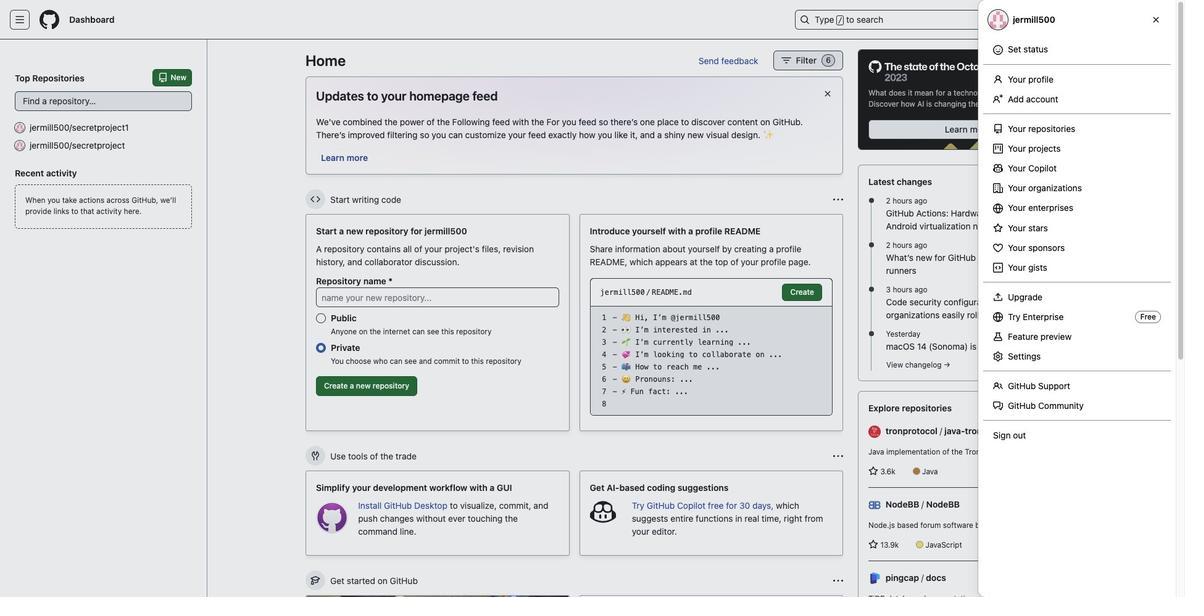 Task type: vqa. For each thing, say whether or not it's contained in the screenshot.
Why am I seeing this? 'image'
no



Task type: locate. For each thing, give the bounding box(es) containing it.
2 dot fill image from the top
[[866, 285, 876, 295]]

1 vertical spatial dot fill image
[[866, 285, 876, 295]]

explore repositories navigation
[[858, 391, 1078, 598]]

0 vertical spatial dot fill image
[[866, 240, 876, 250]]

homepage image
[[40, 10, 59, 30]]

account element
[[0, 40, 207, 598]]

0 vertical spatial dot fill image
[[866, 196, 876, 206]]

1 dot fill image from the top
[[866, 240, 876, 250]]

dot fill image
[[866, 196, 876, 206], [866, 285, 876, 295]]

triangle down image
[[1049, 15, 1059, 25]]

dot fill image
[[866, 240, 876, 250], [866, 329, 876, 339]]

1 vertical spatial dot fill image
[[866, 329, 876, 339]]

star image
[[869, 540, 878, 550]]

plus image
[[1035, 15, 1044, 25]]

explore element
[[858, 49, 1078, 598]]



Task type: describe. For each thing, give the bounding box(es) containing it.
2 dot fill image from the top
[[866, 329, 876, 339]]

1 dot fill image from the top
[[866, 196, 876, 206]]

star image
[[869, 467, 878, 477]]

command palette image
[[996, 15, 1006, 25]]



